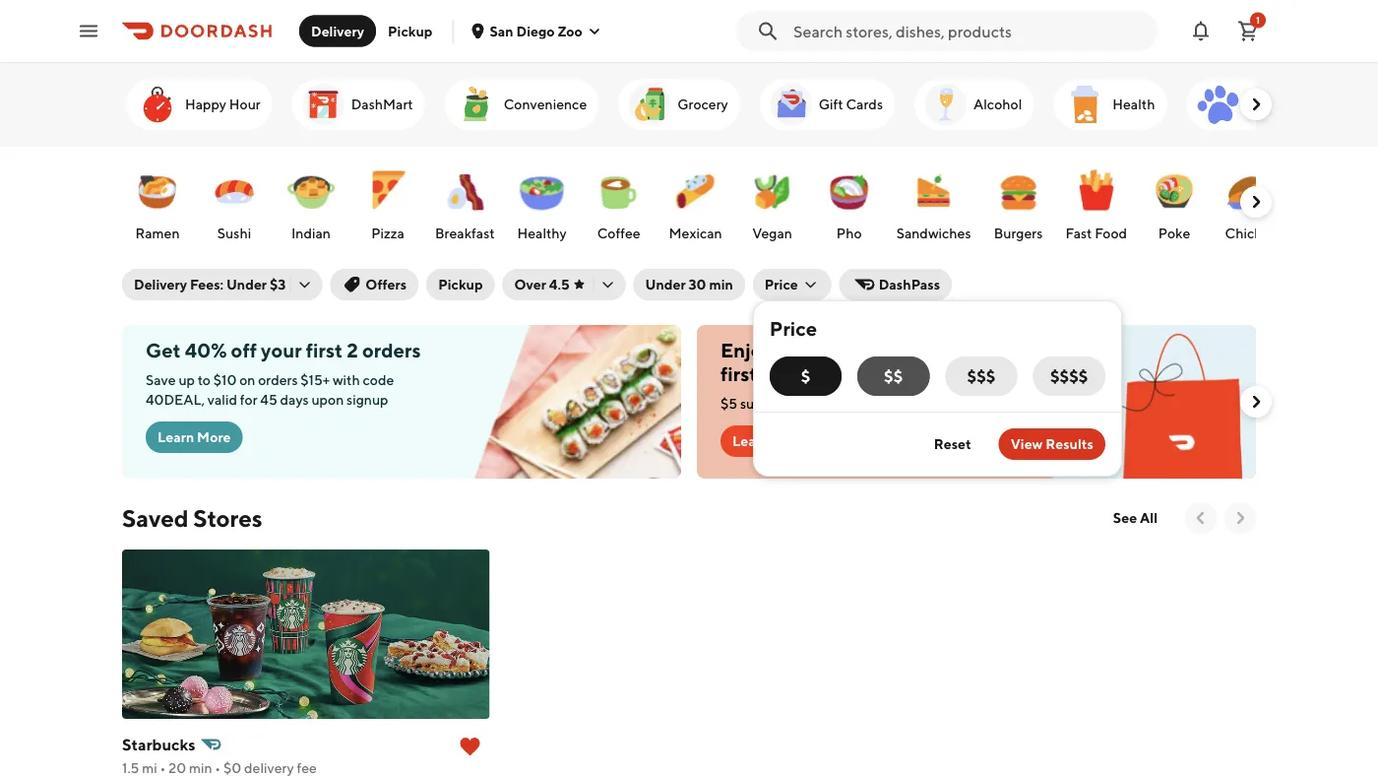 Task type: describe. For each thing, give the bounding box(es) containing it.
health
[[1113, 96, 1156, 112]]

1 vertical spatial next button of carousel image
[[1247, 392, 1267, 412]]

food
[[1095, 225, 1128, 241]]

$0
[[792, 339, 817, 362]]

cards
[[847, 96, 883, 112]]

pets link
[[1187, 79, 1286, 130]]

2
[[347, 339, 358, 362]]

price button
[[753, 269, 832, 300]]

vegan
[[753, 225, 793, 241]]

1 button
[[1229, 11, 1269, 51]]

4.5
[[549, 276, 570, 293]]

1 vertical spatial price
[[770, 317, 818, 340]]

$$
[[885, 367, 903, 386]]

40deal,
[[146, 392, 205, 408]]

pets image
[[1195, 81, 1242, 128]]

dashmart
[[351, 96, 413, 112]]

$3
[[270, 276, 286, 293]]

zoo
[[558, 23, 583, 39]]

view results
[[1011, 436, 1094, 452]]

delivery button
[[299, 15, 376, 47]]

fees:
[[190, 276, 224, 293]]

subtotal
[[741, 395, 792, 412]]

over 4.5
[[515, 276, 570, 293]]

indian
[[292, 225, 331, 241]]

delivery for delivery
[[311, 23, 364, 39]]

pets
[[1246, 96, 1274, 112]]

starbucks
[[122, 735, 195, 754]]

dashmart image
[[300, 81, 347, 128]]

get 40% off your first 2 orders save up to $10 on orders $15+ with code 40deal, valid for 45 days upon signup
[[146, 339, 421, 408]]

$ button
[[770, 357, 842, 396]]

0 vertical spatial next button of carousel image
[[1247, 95, 1267, 114]]

1 vertical spatial pickup button
[[427, 269, 495, 300]]

grocery
[[678, 96, 729, 112]]

learn for save
[[158, 429, 194, 445]]

next button of carousel image
[[1247, 192, 1267, 212]]

san diego zoo button
[[470, 23, 603, 39]]

your inside get 40% off your first 2 orders save up to $10 on orders $15+ with code 40deal, valid for 45 days upon signup
[[261, 339, 302, 362]]

dashpass
[[879, 276, 941, 293]]

chicken
[[1226, 225, 1278, 241]]

previous button of carousel image
[[1192, 508, 1211, 528]]

gift cards link
[[760, 79, 895, 130]]

$$$$
[[1051, 367, 1089, 386]]

on inside get 40% off your first 2 orders save up to $10 on orders $15+ with code 40deal, valid for 45 days upon signup
[[239, 372, 255, 388]]

signup
[[347, 392, 389, 408]]

notification bell image
[[1190, 19, 1213, 43]]

save
[[146, 372, 176, 388]]

pho
[[837, 225, 862, 241]]

30
[[689, 276, 707, 293]]

up
[[179, 372, 195, 388]]

alcohol image
[[923, 81, 970, 128]]

grocery image
[[627, 81, 674, 128]]

minimum
[[795, 395, 853, 412]]

saved stores link
[[122, 502, 262, 534]]

alcohol link
[[915, 79, 1034, 130]]

get
[[146, 339, 181, 362]]

click to remove this store from your saved list image
[[458, 735, 482, 758]]

gift cards
[[819, 96, 883, 112]]

ramen
[[135, 225, 180, 241]]

dashmart link
[[292, 79, 425, 130]]

healthy
[[518, 225, 567, 241]]

see all link
[[1102, 502, 1170, 534]]

delivery for delivery fees: under $3
[[134, 276, 187, 293]]

hour
[[229, 96, 261, 112]]

san diego zoo
[[490, 23, 583, 39]]

Store search: begin typing to search for stores available on DoorDash text field
[[794, 20, 1146, 42]]

stores
[[193, 504, 262, 532]]

to
[[198, 372, 211, 388]]

delivery
[[822, 339, 895, 362]]

$$ button
[[858, 357, 930, 396]]

over 4.5 button
[[503, 269, 626, 300]]

health image
[[1062, 81, 1109, 128]]

$
[[801, 367, 811, 386]]

happy hour
[[185, 96, 261, 112]]

more for up
[[197, 429, 231, 445]]

health link
[[1054, 79, 1168, 130]]

see
[[1114, 510, 1138, 526]]

2 vertical spatial next button of carousel image
[[1231, 508, 1251, 528]]

learn more button for order.
[[721, 425, 818, 457]]

mexican
[[669, 225, 723, 241]]

0 vertical spatial pickup
[[388, 23, 433, 39]]

coffee
[[597, 225, 641, 241]]



Task type: vqa. For each thing, say whether or not it's contained in the screenshot.
pickup button
yes



Task type: locate. For each thing, give the bounding box(es) containing it.
1 horizontal spatial delivery
[[311, 23, 364, 39]]

delivery left fees:
[[134, 276, 187, 293]]

1 vertical spatial first
[[721, 362, 758, 386]]

breakfast
[[435, 225, 495, 241]]

1 your from the left
[[261, 339, 302, 362]]

price inside button
[[765, 276, 799, 293]]

45
[[260, 392, 277, 408]]

a
[[777, 339, 788, 362]]

0 horizontal spatial learn
[[158, 429, 194, 445]]

sushi
[[218, 225, 251, 241]]

delivery
[[311, 23, 364, 39], [134, 276, 187, 293]]

results
[[1046, 436, 1094, 452]]

over
[[515, 276, 547, 293]]

1 horizontal spatial learn
[[733, 433, 769, 449]]

1 horizontal spatial under
[[646, 276, 686, 293]]

under left $3
[[226, 276, 267, 293]]

reset
[[934, 436, 972, 452]]

pizza
[[371, 225, 405, 241]]

open menu image
[[77, 19, 100, 43]]

convenience image
[[453, 81, 500, 128]]

pickup button
[[376, 15, 445, 47], [427, 269, 495, 300]]

alcohol
[[974, 96, 1023, 112]]

0 horizontal spatial your
[[261, 339, 302, 362]]

gift cards image
[[768, 81, 815, 128]]

1
[[1257, 14, 1261, 26]]

under 30 min button
[[634, 269, 745, 300]]

first inside get 40% off your first 2 orders save up to $10 on orders $15+ with code 40deal, valid for 45 days upon signup
[[306, 339, 343, 362]]

pickup button up dashmart
[[376, 15, 445, 47]]

1 horizontal spatial learn more button
[[721, 425, 818, 457]]

$$$
[[968, 367, 996, 386]]

price down vegan
[[765, 276, 799, 293]]

learn more for order.
[[733, 433, 806, 449]]

more for order.
[[772, 433, 806, 449]]

0 horizontal spatial orders
[[258, 372, 298, 388]]

fast
[[1066, 225, 1093, 241]]

saved stores
[[122, 504, 262, 532]]

valid
[[208, 392, 237, 408]]

on
[[933, 339, 956, 362], [239, 372, 255, 388]]

happy
[[185, 96, 227, 112]]

0 horizontal spatial first
[[306, 339, 343, 362]]

1 vertical spatial pickup
[[438, 276, 483, 293]]

learn down 40deal,
[[158, 429, 194, 445]]

1 horizontal spatial your
[[960, 339, 1001, 362]]

fast food
[[1066, 225, 1128, 241]]

orders
[[362, 339, 421, 362], [258, 372, 298, 388]]

0 horizontal spatial more
[[197, 429, 231, 445]]

learn more down 40deal,
[[158, 429, 231, 445]]

0 vertical spatial pickup button
[[376, 15, 445, 47]]

first inside enjoy a $0 delivery fee on your first order. $5 subtotal minimum required.
[[721, 362, 758, 386]]

0 vertical spatial on
[[933, 339, 956, 362]]

0 horizontal spatial pickup
[[388, 23, 433, 39]]

grocery link
[[619, 79, 740, 130]]

pickup down the breakfast at top
[[438, 276, 483, 293]]

pickup
[[388, 23, 433, 39], [438, 276, 483, 293]]

order.
[[762, 362, 815, 386]]

more down the valid
[[197, 429, 231, 445]]

off
[[231, 339, 257, 362]]

upon
[[312, 392, 344, 408]]

your right off
[[261, 339, 302, 362]]

delivery inside button
[[311, 23, 364, 39]]

pickup button down the breakfast at top
[[427, 269, 495, 300]]

$$$$ button
[[1034, 357, 1106, 396]]

1 horizontal spatial pickup
[[438, 276, 483, 293]]

under left 30 on the top of the page
[[646, 276, 686, 293]]

0 vertical spatial delivery
[[311, 23, 364, 39]]

40%
[[185, 339, 227, 362]]

1 vertical spatial orders
[[258, 372, 298, 388]]

learn more for up
[[158, 429, 231, 445]]

burgers
[[994, 225, 1043, 241]]

1 horizontal spatial orders
[[362, 339, 421, 362]]

with
[[333, 372, 360, 388]]

$$$ button
[[946, 357, 1018, 396]]

saved
[[122, 504, 189, 532]]

0 vertical spatial first
[[306, 339, 343, 362]]

code
[[363, 372, 394, 388]]

all
[[1141, 510, 1158, 526]]

1 under from the left
[[226, 276, 267, 293]]

0 horizontal spatial under
[[226, 276, 267, 293]]

first left 2
[[306, 339, 343, 362]]

more down subtotal
[[772, 433, 806, 449]]

on inside enjoy a $0 delivery fee on your first order. $5 subtotal minimum required.
[[933, 339, 956, 362]]

learn for first
[[733, 433, 769, 449]]

convenience link
[[445, 79, 599, 130]]

san
[[490, 23, 514, 39]]

2 your from the left
[[960, 339, 1001, 362]]

days
[[280, 392, 309, 408]]

under 30 min
[[646, 276, 734, 293]]

0 horizontal spatial learn more
[[158, 429, 231, 445]]

pickup right delivery button
[[388, 23, 433, 39]]

gift
[[819, 96, 844, 112]]

under inside under 30 min button
[[646, 276, 686, 293]]

enjoy
[[721, 339, 773, 362]]

your inside enjoy a $0 delivery fee on your first order. $5 subtotal minimum required.
[[960, 339, 1001, 362]]

first
[[306, 339, 343, 362], [721, 362, 758, 386]]

orders up 45
[[258, 372, 298, 388]]

$5
[[721, 395, 738, 412]]

learn more button down 40deal,
[[146, 422, 243, 453]]

1 items, open order cart image
[[1237, 19, 1261, 43]]

1 horizontal spatial on
[[933, 339, 956, 362]]

sandwiches
[[897, 225, 972, 241]]

0 horizontal spatial learn more button
[[146, 422, 243, 453]]

happy hour image
[[134, 81, 181, 128]]

dashpass button
[[840, 269, 953, 300]]

poke
[[1159, 225, 1191, 241]]

$10
[[213, 372, 237, 388]]

learn more button for up
[[146, 422, 243, 453]]

0 vertical spatial price
[[765, 276, 799, 293]]

learn more button down subtotal
[[721, 425, 818, 457]]

first down enjoy
[[721, 362, 758, 386]]

on up "for"
[[239, 372, 255, 388]]

orders up code
[[362, 339, 421, 362]]

starbucks link
[[122, 731, 490, 776]]

offers
[[366, 276, 407, 293]]

1 vertical spatial delivery
[[134, 276, 187, 293]]

min
[[710, 276, 734, 293]]

see all
[[1114, 510, 1158, 526]]

convenience
[[504, 96, 587, 112]]

learn more
[[158, 429, 231, 445], [733, 433, 806, 449]]

1 vertical spatial on
[[239, 372, 255, 388]]

for
[[240, 392, 258, 408]]

0 horizontal spatial on
[[239, 372, 255, 388]]

0 vertical spatial orders
[[362, 339, 421, 362]]

1 horizontal spatial learn more
[[733, 433, 806, 449]]

delivery fees: under $3
[[134, 276, 286, 293]]

1 horizontal spatial first
[[721, 362, 758, 386]]

2 under from the left
[[646, 276, 686, 293]]

delivery up dashmart image on the left of the page
[[311, 23, 364, 39]]

learn more down subtotal
[[733, 433, 806, 449]]

reset button
[[923, 428, 984, 460]]

on right fee
[[933, 339, 956, 362]]

learn down subtotal
[[733, 433, 769, 449]]

view
[[1011, 436, 1043, 452]]

offers button
[[330, 269, 419, 300]]

fee
[[899, 339, 928, 362]]

your up $$$
[[960, 339, 1001, 362]]

0 horizontal spatial delivery
[[134, 276, 187, 293]]

required.
[[856, 395, 913, 412]]

view results button
[[999, 428, 1106, 460]]

price down "price" button
[[770, 317, 818, 340]]

enjoy a $0 delivery fee on your first order. $5 subtotal minimum required.
[[721, 339, 1001, 412]]

under
[[226, 276, 267, 293], [646, 276, 686, 293]]

learn more button
[[146, 422, 243, 453], [721, 425, 818, 457]]

next button of carousel image
[[1247, 95, 1267, 114], [1247, 392, 1267, 412], [1231, 508, 1251, 528]]

1 horizontal spatial more
[[772, 433, 806, 449]]

$15+
[[301, 372, 330, 388]]



